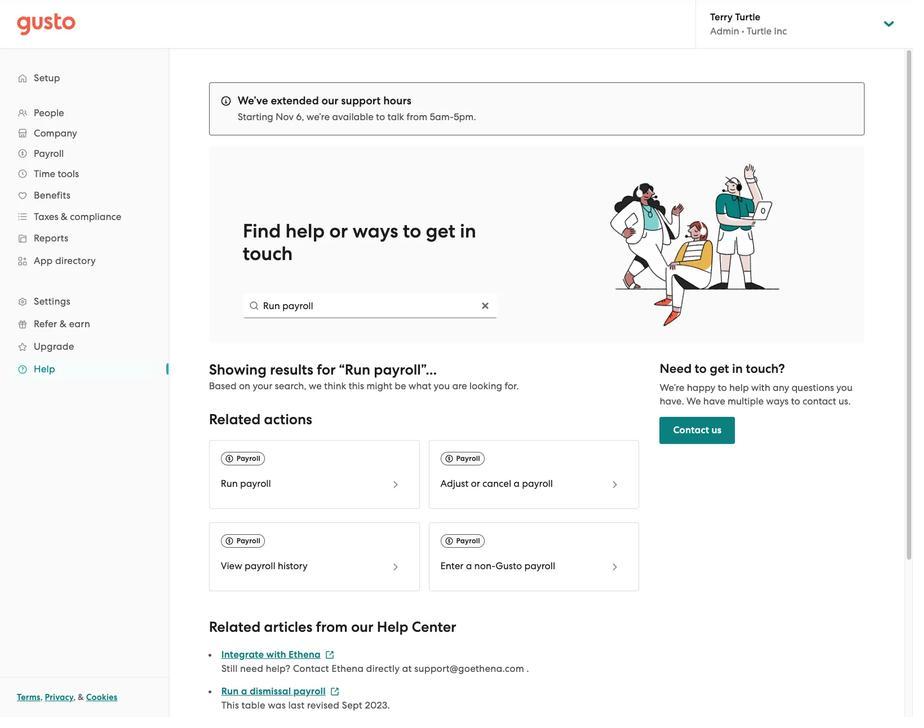 Task type: describe. For each thing, give the bounding box(es) containing it.
a for payroll
[[241, 686, 247, 697]]

home image
[[17, 13, 76, 35]]

happy
[[687, 382, 716, 393]]

run for run a dismissal payroll
[[221, 686, 239, 697]]

& for earn
[[60, 318, 67, 329]]

have.
[[660, 396, 685, 407]]

help inside need to get in touch? we're happy to help with any questions you have. we have multiple ways to contact us.
[[730, 382, 750, 393]]

help?
[[266, 663, 291, 674]]

directory
[[55, 255, 96, 266]]

time tools
[[34, 168, 79, 179]]

people
[[34, 107, 64, 118]]

company
[[34, 127, 77, 139]]

articles
[[264, 618, 313, 636]]

cookies button
[[86, 690, 118, 704]]

any
[[773, 382, 790, 393]]

refer & earn link
[[11, 314, 157, 334]]

integrate with ethena
[[221, 649, 321, 661]]

showing results for " run payroll "... based on your search, we think this might be what you are looking for.
[[209, 361, 519, 392]]

5am
[[430, 111, 450, 122]]

in inside find help or ways to get in touch
[[460, 219, 477, 243]]

settings
[[34, 296, 70, 307]]

we've
[[238, 94, 268, 107]]

help link
[[11, 359, 157, 379]]

looking
[[470, 380, 503, 392]]

nov
[[276, 111, 294, 122]]

run for run payroll
[[221, 478, 238, 489]]

& for compliance
[[61, 211, 68, 222]]

list containing people
[[0, 103, 169, 380]]

run payroll
[[221, 478, 271, 489]]

1 vertical spatial turtle
[[747, 25, 772, 37]]

a for gusto
[[466, 560, 472, 572]]

1 horizontal spatial help
[[377, 618, 409, 636]]

related articles from our help center
[[209, 618, 457, 636]]

refer & earn
[[34, 318, 90, 329]]

people button
[[11, 103, 157, 123]]

this
[[349, 380, 364, 392]]

payroll inside the showing results for " run payroll "... based on your search, we think this might be what you are looking for.
[[374, 361, 421, 379]]

app
[[34, 255, 53, 266]]

actions
[[264, 411, 313, 428]]

related actions
[[209, 411, 313, 428]]

app directory link
[[11, 250, 157, 271]]

contact us
[[674, 424, 722, 436]]

settings link
[[11, 291, 157, 311]]

hours
[[384, 94, 412, 107]]

benefits
[[34, 190, 71, 201]]

find
[[243, 219, 281, 243]]

opens in a new tab image
[[325, 650, 334, 659]]

run a dismissal payroll link
[[221, 686, 339, 697]]

sept
[[342, 700, 363, 711]]

setup link
[[11, 68, 157, 88]]

integrate
[[221, 649, 264, 661]]

0 vertical spatial turtle
[[736, 11, 761, 23]]

are
[[453, 380, 467, 392]]

0 horizontal spatial contact
[[293, 663, 329, 674]]

time
[[34, 168, 55, 179]]

ways inside find help or ways to get in touch
[[353, 219, 399, 243]]

we're
[[307, 111, 330, 122]]

touch
[[243, 242, 293, 265]]

based
[[209, 380, 237, 392]]

need
[[660, 361, 692, 376]]

history
[[278, 560, 308, 572]]

taxes & compliance
[[34, 211, 122, 222]]

list containing integrate with ethena
[[209, 648, 640, 717]]

think
[[324, 380, 347, 392]]

terry turtle admin • turtle inc
[[711, 11, 788, 37]]

gusto
[[496, 560, 522, 572]]

for
[[317, 361, 336, 379]]

integrate with ethena link
[[221, 649, 334, 661]]

setup
[[34, 72, 60, 83]]

need
[[240, 663, 263, 674]]

0 vertical spatial a
[[514, 478, 520, 489]]

help inside find help or ways to get in touch
[[286, 219, 325, 243]]

to inside we've extended our support hours alert
[[376, 111, 385, 122]]

inc
[[775, 25, 788, 37]]

compliance
[[70, 211, 122, 222]]

upgrade link
[[11, 336, 157, 357]]

. inside we've extended our support hours alert
[[474, 111, 477, 122]]

related for related articles from our help center
[[209, 618, 261, 636]]

1 vertical spatial or
[[471, 478, 481, 489]]

company button
[[11, 123, 157, 143]]

time tools button
[[11, 164, 157, 184]]

dismissal
[[250, 686, 291, 697]]

center
[[412, 618, 457, 636]]

support@goethena.com
[[415, 663, 525, 674]]

enter a non-gusto payroll
[[441, 560, 556, 572]]

touch?
[[747, 361, 786, 376]]

cookies
[[86, 692, 118, 702]]

have
[[704, 396, 726, 407]]



Task type: locate. For each thing, give the bounding box(es) containing it.
payroll for enter a non-gusto payroll
[[457, 537, 481, 545]]

we've extended our support hours alert
[[209, 82, 866, 135]]

we've extended our support hours
[[238, 94, 412, 107]]

was
[[268, 700, 286, 711]]

-
[[450, 111, 454, 122]]

we
[[309, 380, 322, 392]]

contact down opens in a new tab image
[[293, 663, 329, 674]]

0 horizontal spatial or
[[330, 219, 348, 243]]

0 horizontal spatial .
[[474, 111, 477, 122]]

1 vertical spatial &
[[60, 318, 67, 329]]

help down upgrade
[[34, 363, 55, 375]]

1 vertical spatial from
[[316, 618, 348, 636]]

1 horizontal spatial or
[[471, 478, 481, 489]]

For example: correct a payroll, manage state taxes, etc. field
[[243, 293, 498, 318]]

0 vertical spatial related
[[209, 411, 261, 428]]

help up multiple at the bottom of page
[[730, 382, 750, 393]]

2 vertical spatial run
[[221, 686, 239, 697]]

help left center
[[377, 618, 409, 636]]

us
[[712, 424, 722, 436]]

questions
[[792, 382, 835, 393]]

this table was last revised sept 2023.
[[221, 700, 393, 711]]

1 vertical spatial ways
[[767, 396, 789, 407]]

benefits link
[[11, 185, 157, 205]]

revised
[[307, 700, 340, 711]]

help
[[34, 363, 55, 375], [377, 618, 409, 636]]

run a dismissal payroll
[[221, 686, 326, 697]]

you up us.
[[837, 382, 853, 393]]

0 vertical spatial help
[[286, 219, 325, 243]]

contact inside button
[[674, 424, 710, 436]]

0 horizontal spatial you
[[434, 380, 450, 392]]

0 horizontal spatial ,
[[40, 692, 43, 702]]

your
[[253, 380, 273, 392]]

0 horizontal spatial in
[[460, 219, 477, 243]]

1 horizontal spatial a
[[466, 560, 472, 572]]

payroll button
[[11, 143, 157, 164]]

•
[[742, 25, 745, 37]]

& right taxes
[[61, 211, 68, 222]]

our up 'still need help?   contact ethena directly at  support@goethena.com .'
[[351, 618, 374, 636]]

run inside the showing results for " run payroll "... based on your search, we think this might be what you are looking for.
[[345, 361, 371, 379]]

a up table
[[241, 686, 247, 697]]

be
[[395, 380, 407, 392]]

view payroll history
[[221, 560, 308, 572]]

0 vertical spatial run
[[345, 361, 371, 379]]

terms link
[[17, 692, 40, 702]]

ethena down opens in a new tab image
[[332, 663, 364, 674]]

1 vertical spatial related
[[209, 618, 261, 636]]

5pm
[[454, 111, 474, 122]]

payroll up time
[[34, 148, 64, 159]]

on
[[239, 380, 251, 392]]

related
[[209, 411, 261, 428], [209, 618, 261, 636]]

enter
[[441, 560, 464, 572]]

2 vertical spatial &
[[78, 692, 84, 702]]

non-
[[475, 560, 496, 572]]

1 vertical spatial contact
[[293, 663, 329, 674]]

2 related from the top
[[209, 618, 261, 636]]

upgrade
[[34, 341, 74, 352]]

help
[[286, 219, 325, 243], [730, 382, 750, 393]]

multiple
[[728, 396, 764, 407]]

1 vertical spatial list
[[209, 648, 640, 717]]

admin
[[711, 25, 740, 37]]

payroll up adjust
[[457, 454, 481, 463]]

adjust
[[441, 478, 469, 489]]

1 horizontal spatial with
[[752, 382, 771, 393]]

0 horizontal spatial ethena
[[289, 649, 321, 661]]

you left are
[[434, 380, 450, 392]]

to
[[376, 111, 385, 122], [403, 219, 422, 243], [695, 361, 707, 376], [718, 382, 728, 393], [792, 396, 801, 407]]

payroll for run payroll
[[237, 454, 261, 463]]

with up help?
[[267, 649, 286, 661]]

get inside need to get in touch? we're happy to help with any questions you have. we have multiple ways to contact us.
[[710, 361, 730, 376]]

contact left us at the bottom right of the page
[[674, 424, 710, 436]]

1 , from the left
[[40, 692, 43, 702]]

1 horizontal spatial our
[[351, 618, 374, 636]]

from inside we've extended our support hours alert
[[407, 111, 428, 122]]

you inside need to get in touch? we're happy to help with any questions you have. we have multiple ways to contact us.
[[837, 382, 853, 393]]

you inside the showing results for " run payroll "... based on your search, we think this might be what you are looking for.
[[434, 380, 450, 392]]

privacy link
[[45, 692, 73, 702]]

showing
[[209, 361, 267, 379]]

we
[[687, 396, 702, 407]]

search,
[[275, 380, 307, 392]]

opens in a new tab image
[[330, 687, 339, 696]]

& left cookies button
[[78, 692, 84, 702]]

our inside alert
[[322, 94, 339, 107]]

from up opens in a new tab image
[[316, 618, 348, 636]]

reports
[[34, 232, 69, 244]]

this
[[221, 700, 239, 711]]

gusto navigation element
[[0, 49, 169, 398]]

to inside find help or ways to get in touch
[[403, 219, 422, 243]]

& inside dropdown button
[[61, 211, 68, 222]]

from
[[407, 111, 428, 122], [316, 618, 348, 636]]

view
[[221, 560, 242, 572]]

1 vertical spatial .
[[527, 663, 530, 674]]

ethena left opens in a new tab image
[[289, 649, 321, 661]]

0 horizontal spatial from
[[316, 618, 348, 636]]

1 vertical spatial a
[[466, 560, 472, 572]]

1 horizontal spatial from
[[407, 111, 428, 122]]

in inside need to get in touch? we're happy to help with any questions you have. we have multiple ways to contact us.
[[733, 361, 744, 376]]

0 horizontal spatial list
[[0, 103, 169, 380]]

tools
[[58, 168, 79, 179]]

terry
[[711, 11, 733, 23]]

available
[[332, 111, 374, 122]]

payroll up the 'view payroll history'
[[237, 537, 261, 545]]

0 vertical spatial .
[[474, 111, 477, 122]]

, left cookies button
[[73, 692, 76, 702]]

0 vertical spatial get
[[426, 219, 456, 243]]

reports link
[[11, 228, 157, 248]]

related up integrate at bottom
[[209, 618, 261, 636]]

help right find
[[286, 219, 325, 243]]

0 vertical spatial ethena
[[289, 649, 321, 661]]

.
[[474, 111, 477, 122], [527, 663, 530, 674]]

0 vertical spatial ways
[[353, 219, 399, 243]]

ways inside need to get in touch? we're happy to help with any questions you have. we have multiple ways to contact us.
[[767, 396, 789, 407]]

payroll inside dropdown button
[[34, 148, 64, 159]]

with down touch?
[[752, 382, 771, 393]]

payroll
[[34, 148, 64, 159], [237, 454, 261, 463], [457, 454, 481, 463], [237, 537, 261, 545], [457, 537, 481, 545]]

1 horizontal spatial .
[[527, 663, 530, 674]]

0 vertical spatial &
[[61, 211, 68, 222]]

2 vertical spatial a
[[241, 686, 247, 697]]

ethena
[[289, 649, 321, 661], [332, 663, 364, 674]]

support
[[341, 94, 381, 107]]

1 related from the top
[[209, 411, 261, 428]]

with inside need to get in touch? we're happy to help with any questions you have. we have multiple ways to contact us.
[[752, 382, 771, 393]]

help inside list
[[34, 363, 55, 375]]

a right the cancel
[[514, 478, 520, 489]]

1 horizontal spatial ways
[[767, 396, 789, 407]]

terms , privacy , & cookies
[[17, 692, 118, 702]]

contact us button
[[660, 417, 736, 444]]

need to get in touch? we're happy to help with any questions you have. we have multiple ways to contact us.
[[660, 361, 853, 407]]

0 horizontal spatial ways
[[353, 219, 399, 243]]

1 vertical spatial help
[[730, 382, 750, 393]]

1 vertical spatial run
[[221, 478, 238, 489]]

app directory
[[34, 255, 96, 266]]

turtle right '•' on the right
[[747, 25, 772, 37]]

1 horizontal spatial list
[[209, 648, 640, 717]]

or
[[330, 219, 348, 243], [471, 478, 481, 489]]

0 horizontal spatial help
[[286, 219, 325, 243]]

0 vertical spatial contact
[[674, 424, 710, 436]]

0 vertical spatial or
[[330, 219, 348, 243]]

we're
[[660, 382, 685, 393]]

0 horizontal spatial get
[[426, 219, 456, 243]]

in
[[460, 219, 477, 243], [733, 361, 744, 376]]

related for related actions
[[209, 411, 261, 428]]

payroll for adjust or cancel a payroll
[[457, 454, 481, 463]]

1 vertical spatial help
[[377, 618, 409, 636]]

payroll for view payroll history
[[237, 537, 261, 545]]

1 horizontal spatial ethena
[[332, 663, 364, 674]]

2 , from the left
[[73, 692, 76, 702]]

still
[[221, 663, 238, 674]]

1 horizontal spatial in
[[733, 361, 744, 376]]

terms
[[17, 692, 40, 702]]

or inside find help or ways to get in touch
[[330, 219, 348, 243]]

our up the we're
[[322, 94, 339, 107]]

1 vertical spatial our
[[351, 618, 374, 636]]

find help or ways to get in touch
[[243, 219, 477, 265]]

1 horizontal spatial ,
[[73, 692, 76, 702]]

0 vertical spatial help
[[34, 363, 55, 375]]

cancel
[[483, 478, 512, 489]]

taxes & compliance button
[[11, 206, 157, 227]]

1 vertical spatial ethena
[[332, 663, 364, 674]]

payroll up enter
[[457, 537, 481, 545]]

"
[[339, 361, 345, 379]]

ways
[[353, 219, 399, 243], [767, 396, 789, 407]]

for.
[[505, 380, 519, 392]]

turtle up '•' on the right
[[736, 11, 761, 23]]

0 vertical spatial in
[[460, 219, 477, 243]]

might
[[367, 380, 393, 392]]

0 vertical spatial from
[[407, 111, 428, 122]]

payroll
[[374, 361, 421, 379], [240, 478, 271, 489], [523, 478, 553, 489], [245, 560, 276, 572], [525, 560, 556, 572], [294, 686, 326, 697]]

0 vertical spatial list
[[0, 103, 169, 380]]

0 horizontal spatial our
[[322, 94, 339, 107]]

1 horizontal spatial you
[[837, 382, 853, 393]]

1 horizontal spatial contact
[[674, 424, 710, 436]]

1 vertical spatial get
[[710, 361, 730, 376]]

list
[[0, 103, 169, 380], [209, 648, 640, 717]]

0 horizontal spatial with
[[267, 649, 286, 661]]

0 horizontal spatial a
[[241, 686, 247, 697]]

a left the non-
[[466, 560, 472, 572]]

, left privacy link
[[40, 692, 43, 702]]

1 horizontal spatial help
[[730, 382, 750, 393]]

get inside find help or ways to get in touch
[[426, 219, 456, 243]]

0 vertical spatial with
[[752, 382, 771, 393]]

contact
[[674, 424, 710, 436], [293, 663, 329, 674]]

& left earn
[[60, 318, 67, 329]]

payroll up run payroll
[[237, 454, 261, 463]]

1 vertical spatial with
[[267, 649, 286, 661]]

results
[[270, 361, 314, 379]]

0 horizontal spatial help
[[34, 363, 55, 375]]

from right talk
[[407, 111, 428, 122]]

2 horizontal spatial a
[[514, 478, 520, 489]]

talk
[[388, 111, 404, 122]]

related down on
[[209, 411, 261, 428]]

1 vertical spatial in
[[733, 361, 744, 376]]

0 vertical spatial our
[[322, 94, 339, 107]]

1 horizontal spatial get
[[710, 361, 730, 376]]

still need help?   contact ethena directly at  support@goethena.com .
[[221, 663, 537, 674]]



Task type: vqa. For each thing, say whether or not it's contained in the screenshot.
Starting
yes



